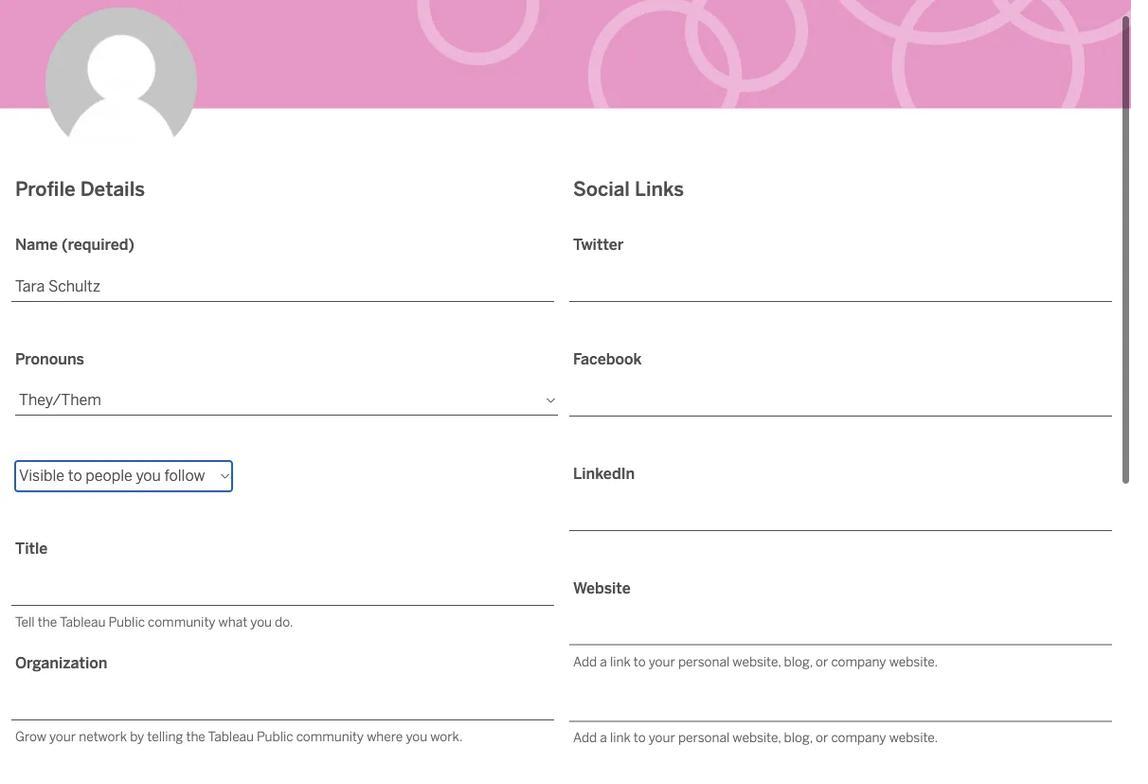 Task type: locate. For each thing, give the bounding box(es) containing it.
tableau
[[576, 98, 629, 116], [60, 615, 106, 631], [208, 730, 254, 745]]

2
[[115, 473, 123, 488]]

tara
[[45, 315, 130, 367]]

0 vertical spatial website.
[[890, 654, 939, 670]]

website, down add a link to your personal website, blog, or company website. field
[[733, 654, 782, 670]]

1 vertical spatial tableau
[[60, 615, 106, 631]]

1 vertical spatial public
[[257, 730, 293, 745]]

1 vertical spatial link
[[610, 731, 631, 747]]

0 vertical spatial add a link to your personal website, blog, or company website.
[[573, 654, 939, 670]]

profile details
[[15, 177, 145, 201]]

with
[[517, 98, 547, 116]]

community left what
[[148, 615, 216, 631]]

connect
[[455, 98, 514, 116]]

next
[[379, 98, 409, 116]]

vizzes
[[45, 467, 102, 490]]

website.
[[890, 654, 939, 670], [890, 731, 939, 747]]

2 a from the top
[[600, 731, 607, 747]]

personal
[[679, 654, 730, 670], [679, 731, 730, 747]]

0 horizontal spatial workbook thumbnail image
[[46, 566, 378, 764]]

2 website, from the top
[[733, 731, 782, 747]]

me
[[952, 98, 974, 116]]

0 horizontal spatial you
[[251, 615, 272, 631]]

1 vertical spatial add a link to your personal website, blog, or company website.
[[573, 731, 939, 747]]

2 add from the top
[[573, 731, 597, 747]]

company down website2 field
[[832, 731, 887, 747]]

1 horizontal spatial you
[[406, 730, 428, 745]]

add a link to your personal website, blog, or company website. down website2 field
[[573, 731, 939, 747]]

or down website2 field
[[816, 731, 829, 747]]

name (required)
[[15, 236, 134, 254]]

1 avatar image from the top
[[45, 7, 197, 159]]

Name (required) field
[[11, 271, 555, 303]]

website. down website2 field
[[890, 731, 939, 747]]

2 avatar image from the top
[[45, 157, 197, 309]]

the right with
[[550, 98, 573, 116]]

a
[[600, 654, 607, 670], [600, 731, 607, 747]]

add a link to your personal website, blog, or company website. down add a link to your personal website, blog, or company website. field
[[573, 654, 939, 670]]

0 vertical spatial community
[[148, 615, 216, 631]]

profile up name
[[15, 177, 76, 201]]

0 vertical spatial website,
[[733, 654, 782, 670]]

want to take your data skills to the next level? connect with the tableau community to accelerate your learning. show me →
[[139, 98, 993, 116]]

tara schultz
[[45, 315, 289, 367]]

1 company from the top
[[832, 654, 887, 670]]

0 vertical spatial personal
[[679, 654, 730, 670]]

tell
[[15, 615, 35, 631]]

→
[[978, 98, 993, 116]]

edit profile
[[69, 399, 144, 417]]

grow
[[15, 730, 46, 745]]

1 workbook thumbnail image from the left
[[46, 566, 378, 764]]

0 vertical spatial blog,
[[784, 654, 813, 670]]

1 vertical spatial website,
[[733, 731, 782, 747]]

favorites link
[[168, 453, 269, 505]]

public
[[108, 615, 145, 631], [257, 730, 293, 745]]

blog, down add a link to your personal website, blog, or company website. field
[[784, 654, 813, 670]]

1 horizontal spatial workbook thumbnail image
[[399, 566, 731, 764]]

LinkedIn field
[[570, 500, 1113, 532]]

by
[[130, 730, 144, 745]]

website, down website2 field
[[733, 731, 782, 747]]

1 website. from the top
[[890, 654, 939, 670]]

tableau up organization
[[60, 615, 106, 631]]

1 vertical spatial website.
[[890, 731, 939, 747]]

blog, down website2 field
[[784, 731, 813, 747]]

0 vertical spatial a
[[600, 654, 607, 670]]

data
[[263, 98, 295, 116]]

company down add a link to your personal website, blog, or company website. field
[[832, 654, 887, 670]]

0 vertical spatial tableau
[[576, 98, 629, 116]]

1 horizontal spatial community
[[296, 730, 364, 745]]

website. down add a link to your personal website, blog, or company website. field
[[890, 654, 939, 670]]

organization
[[15, 654, 108, 673]]

1 vertical spatial a
[[600, 731, 607, 747]]

1 link from the top
[[610, 654, 631, 670]]

blog,
[[784, 654, 813, 670], [784, 731, 813, 747]]

0 horizontal spatial profile
[[15, 177, 76, 201]]

0 vertical spatial or
[[816, 654, 829, 670]]

workbook thumbnail image
[[46, 566, 378, 764], [399, 566, 731, 764]]

1 add a link to your personal website, blog, or company website. from the top
[[573, 654, 939, 670]]

profile
[[15, 177, 76, 201], [100, 399, 144, 417]]

what
[[218, 615, 248, 631]]

you left work. on the bottom of page
[[406, 730, 428, 745]]

name
[[15, 236, 58, 254]]

(required)
[[62, 236, 134, 254]]

1 vertical spatial profile
[[100, 399, 144, 417]]

add
[[573, 654, 597, 670], [573, 731, 597, 747]]

to
[[178, 98, 192, 116], [336, 98, 350, 116], [718, 98, 732, 116], [634, 654, 646, 670], [634, 731, 646, 747]]

0 vertical spatial company
[[832, 654, 887, 670]]

salesforce logo image
[[45, 6, 127, 21]]

0 vertical spatial you
[[251, 615, 272, 631]]

0 vertical spatial link
[[610, 654, 631, 670]]

link
[[610, 654, 631, 670], [610, 731, 631, 747]]

profile right 'edit'
[[100, 399, 144, 417]]

you left do.
[[251, 615, 272, 631]]

you
[[251, 615, 272, 631], [406, 730, 428, 745]]

2 or from the top
[[816, 731, 829, 747]]

show me link
[[908, 98, 974, 116]]

or
[[816, 654, 829, 670], [816, 731, 829, 747]]

2 horizontal spatial tableau
[[576, 98, 629, 116]]

2 vertical spatial tableau
[[208, 730, 254, 745]]

the
[[353, 98, 376, 116], [550, 98, 573, 116], [38, 615, 57, 631], [186, 730, 206, 745]]

1 vertical spatial personal
[[679, 731, 730, 747]]

title
[[15, 540, 48, 558]]

1 vertical spatial blog,
[[784, 731, 813, 747]]

community left where
[[296, 730, 364, 745]]

1 vertical spatial company
[[832, 731, 887, 747]]

your
[[229, 98, 260, 116], [811, 98, 842, 116], [649, 654, 676, 670], [49, 730, 76, 745], [649, 731, 676, 747]]

company
[[832, 654, 887, 670], [832, 731, 887, 747]]

1 vertical spatial or
[[816, 731, 829, 747]]

tableau right with
[[576, 98, 629, 116]]

add a link to your personal website, blog, or company website.
[[573, 654, 939, 670], [573, 731, 939, 747]]

1 add from the top
[[573, 654, 597, 670]]

grow your network by telling the tableau public community where you work.
[[15, 730, 463, 745]]

avatar image
[[45, 7, 197, 159], [45, 157, 197, 309]]

links
[[635, 177, 684, 201]]

community
[[633, 98, 714, 116]]

tableau down organization field
[[208, 730, 254, 745]]

1 vertical spatial you
[[406, 730, 428, 745]]

the left next
[[353, 98, 376, 116]]

0 vertical spatial profile
[[15, 177, 76, 201]]

website,
[[733, 654, 782, 670], [733, 731, 782, 747]]

1 vertical spatial add
[[573, 731, 597, 747]]

Twitter field
[[570, 271, 1113, 303]]

Add a link to your personal website, blog, or company website. field
[[570, 615, 1113, 646]]

0 horizontal spatial tableau
[[60, 615, 106, 631]]

details
[[80, 177, 145, 201]]

Grow your network by telling the Tableau Public community where you work. field
[[11, 690, 555, 721]]

1 horizontal spatial profile
[[100, 399, 144, 417]]

0 vertical spatial add
[[573, 654, 597, 670]]

1 blog, from the top
[[784, 654, 813, 670]]

or down add a link to your personal website, blog, or company website. field
[[816, 654, 829, 670]]

community
[[148, 615, 216, 631], [296, 730, 364, 745]]

0 vertical spatial public
[[108, 615, 145, 631]]

dialog
[[0, 0, 1132, 764]]



Task type: vqa. For each thing, say whether or not it's contained in the screenshot.
top blog,
yes



Task type: describe. For each thing, give the bounding box(es) containing it.
the right tell
[[38, 615, 57, 631]]

0 horizontal spatial public
[[108, 615, 145, 631]]

1 horizontal spatial public
[[257, 730, 293, 745]]

logo image
[[45, 45, 186, 69]]

2 company from the top
[[832, 731, 887, 747]]

2 workbook thumbnail image from the left
[[399, 566, 731, 764]]

work.
[[431, 730, 463, 745]]

edit
[[69, 399, 96, 417]]

where
[[367, 730, 403, 745]]

network
[[79, 730, 127, 745]]

the right telling
[[186, 730, 206, 745]]

twitter
[[573, 236, 624, 254]]

1 vertical spatial community
[[296, 730, 364, 745]]

2 personal from the top
[[679, 731, 730, 747]]

1 horizontal spatial tableau
[[208, 730, 254, 745]]

linkedin
[[573, 465, 635, 483]]

skills
[[298, 98, 332, 116]]

1 website, from the top
[[733, 654, 782, 670]]

do.
[[275, 615, 293, 631]]

show
[[908, 98, 948, 116]]

Facebook field
[[570, 386, 1113, 417]]

accelerate
[[735, 98, 807, 116]]

edit profile button
[[45, 393, 168, 423]]

favorites
[[168, 467, 248, 490]]

2 website. from the top
[[890, 731, 939, 747]]

2 add a link to your personal website, blog, or company website. from the top
[[573, 731, 939, 747]]

dialog containing profile details
[[0, 0, 1132, 764]]

2 blog, from the top
[[784, 731, 813, 747]]

0 horizontal spatial community
[[148, 615, 216, 631]]

profile inside dialog
[[15, 177, 76, 201]]

Add a link to your personal website, blog, or company website. field
[[570, 692, 1113, 723]]

2 link from the top
[[610, 731, 631, 747]]

telling
[[147, 730, 183, 745]]

pronouns
[[15, 350, 84, 368]]

social
[[573, 177, 630, 201]]

profile inside edit profile button
[[100, 399, 144, 417]]

facebook
[[573, 350, 642, 368]]

1 personal from the top
[[679, 654, 730, 670]]

schultz
[[140, 315, 289, 367]]

want
[[139, 98, 175, 116]]

social links
[[573, 177, 684, 201]]

learning.
[[845, 98, 905, 116]]

take
[[196, 98, 225, 116]]

Tell the Tableau Public community what you do. field
[[11, 576, 555, 607]]

website
[[573, 579, 631, 597]]

1 or from the top
[[816, 654, 829, 670]]

level?
[[413, 98, 452, 116]]

tell the tableau public community what you do.
[[15, 615, 293, 631]]

1 a from the top
[[600, 654, 607, 670]]

go to search image
[[1041, 47, 1109, 70]]



